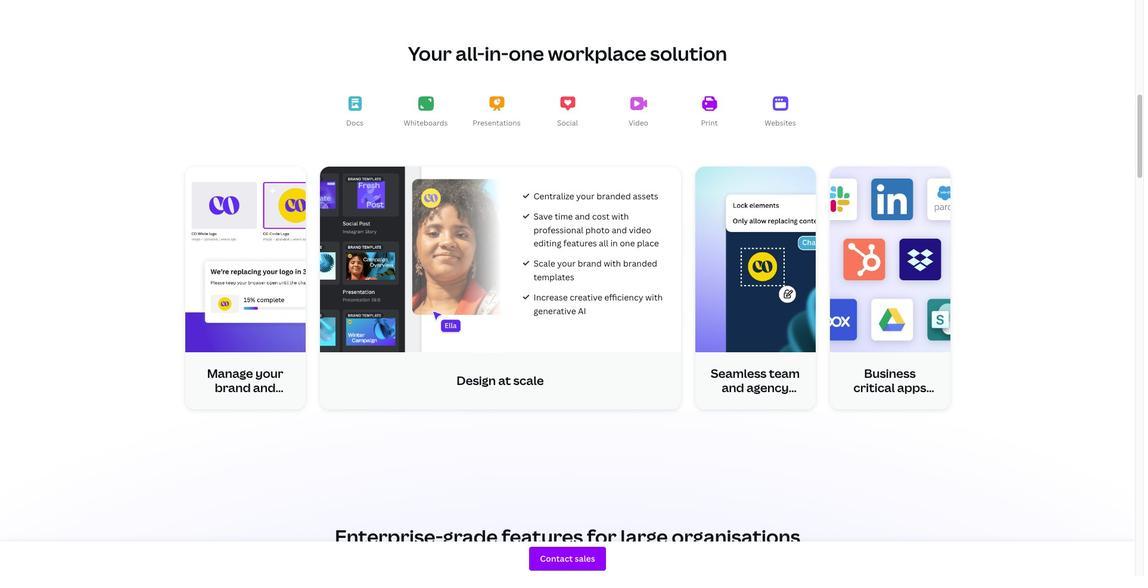 Task type: locate. For each thing, give the bounding box(es) containing it.
websites
[[765, 118, 796, 128]]

save
[[534, 211, 553, 222]]

1 vertical spatial one
[[620, 238, 635, 249]]

0 vertical spatial branded
[[597, 191, 631, 202]]

one right in
[[620, 238, 635, 249]]

1 vertical spatial with
[[604, 258, 621, 270]]

centralize
[[534, 191, 574, 202]]

social
[[557, 118, 578, 128]]

presentations
[[473, 118, 521, 128]]

0 vertical spatial with
[[612, 211, 629, 222]]

assets inside manage your brand and assets
[[226, 394, 264, 410]]

1 horizontal spatial brand
[[578, 258, 602, 270]]

ai
[[578, 305, 586, 317]]

your up "cost"
[[576, 191, 595, 202]]

0 vertical spatial brand
[[578, 258, 602, 270]]

grade
[[443, 524, 498, 550]]

with inside scale your brand with branded templates
[[604, 258, 621, 270]]

brand inside scale your brand with branded templates
[[578, 258, 602, 270]]

branded up "cost"
[[597, 191, 631, 202]]

features down photo
[[563, 238, 597, 249]]

1 vertical spatial assets
[[226, 394, 264, 410]]

and
[[575, 211, 590, 222], [612, 224, 627, 236], [253, 380, 276, 396], [722, 380, 744, 396]]

all
[[599, 238, 608, 249]]

branded down place
[[623, 258, 657, 270]]

whiteboards
[[404, 118, 448, 128]]

2 vertical spatial your
[[255, 366, 283, 382]]

with inside increase creative efficiency with generative ai
[[645, 292, 663, 303]]

workplace
[[548, 40, 646, 66]]

professional
[[534, 224, 583, 236]]

features inside save time and cost with professional photo and video editing features all in one place
[[563, 238, 597, 249]]

large
[[620, 524, 668, 550]]

and right manage
[[253, 380, 276, 396]]

0 horizontal spatial one
[[509, 40, 544, 66]]

assets down manage
[[226, 394, 264, 410]]

0 vertical spatial your
[[576, 191, 595, 202]]

1 horizontal spatial your
[[557, 258, 576, 270]]

branded
[[597, 191, 631, 202], [623, 258, 657, 270]]

1 horizontal spatial assets
[[633, 191, 658, 202]]

2 vertical spatial with
[[645, 292, 663, 303]]

with right efficiency
[[645, 292, 663, 303]]

manage your brand and assets
[[207, 366, 283, 410]]

and left agency
[[722, 380, 744, 396]]

branded inside scale your brand with branded templates
[[623, 258, 657, 270]]

agency
[[747, 380, 789, 396]]

brand
[[578, 258, 602, 270], [215, 380, 251, 396]]

your all-in-one workplace solution
[[408, 40, 727, 66]]

1 vertical spatial your
[[557, 258, 576, 270]]

generative
[[534, 305, 576, 317]]

features
[[563, 238, 597, 249], [502, 524, 583, 550]]

assets up video
[[633, 191, 658, 202]]

your for scale
[[557, 258, 576, 270]]

increase
[[534, 292, 568, 303]]

print
[[701, 118, 718, 128]]

your inside scale your brand with branded templates
[[557, 258, 576, 270]]

brand inside manage your brand and assets
[[215, 380, 251, 396]]

in-
[[485, 40, 509, 66]]

with down in
[[604, 258, 621, 270]]

1 horizontal spatial one
[[620, 238, 635, 249]]

with right "cost"
[[612, 211, 629, 222]]

your
[[576, 191, 595, 202], [557, 258, 576, 270], [255, 366, 283, 382]]

one inside save time and cost with professional photo and video editing features all in one place
[[620, 238, 635, 249]]

your right manage
[[255, 366, 283, 382]]

and inside manage your brand and assets
[[253, 380, 276, 396]]

your inside manage your brand and assets
[[255, 366, 283, 382]]

0 horizontal spatial your
[[255, 366, 283, 382]]

0 horizontal spatial assets
[[226, 394, 264, 410]]

one
[[509, 40, 544, 66], [620, 238, 635, 249]]

assets
[[633, 191, 658, 202], [226, 394, 264, 410]]

design
[[457, 373, 496, 389]]

scale your brand with branded templates
[[534, 258, 657, 283]]

0 horizontal spatial brand
[[215, 380, 251, 396]]

docs
[[346, 118, 364, 128]]

features left the for
[[502, 524, 583, 550]]

0 vertical spatial assets
[[633, 191, 658, 202]]

save time and cost with professional photo and video editing features all in one place
[[534, 211, 659, 249]]

team
[[769, 366, 800, 382]]

enterprise-
[[335, 524, 443, 550]]

one right all-
[[509, 40, 544, 66]]

1 vertical spatial brand
[[215, 380, 251, 396]]

scale
[[513, 373, 544, 389]]

seamless
[[711, 366, 767, 382]]

0 vertical spatial features
[[563, 238, 597, 249]]

with
[[612, 211, 629, 222], [604, 258, 621, 270], [645, 292, 663, 303]]

0 vertical spatial one
[[509, 40, 544, 66]]

1 vertical spatial branded
[[623, 258, 657, 270]]

your up templates
[[557, 258, 576, 270]]

2 horizontal spatial your
[[576, 191, 595, 202]]



Task type: describe. For each thing, give the bounding box(es) containing it.
templates
[[534, 272, 574, 283]]

in
[[610, 238, 618, 249]]

cost
[[592, 211, 610, 222]]

and left "cost"
[[575, 211, 590, 222]]

for
[[587, 524, 617, 550]]

manage
[[207, 366, 253, 382]]

brand for with
[[578, 258, 602, 270]]

1 vertical spatial features
[[502, 524, 583, 550]]

at
[[498, 373, 511, 389]]

increase creative efficiency with generative ai
[[534, 292, 663, 317]]

enterprise-grade features for large organisations
[[335, 524, 800, 550]]

your
[[408, 40, 452, 66]]

video
[[629, 118, 648, 128]]

collaboration
[[715, 394, 795, 410]]

your for centralize
[[576, 191, 595, 202]]

with for efficiency
[[645, 292, 663, 303]]

centralize your branded assets
[[534, 191, 658, 202]]

organisations
[[672, 524, 800, 550]]

place
[[637, 238, 659, 249]]

creative
[[570, 292, 602, 303]]

with inside save time and cost with professional photo and video editing features all in one place
[[612, 211, 629, 222]]

your for manage
[[255, 366, 283, 382]]

photo
[[585, 224, 610, 236]]

all-
[[456, 40, 485, 66]]

video
[[629, 224, 651, 236]]

solution
[[650, 40, 727, 66]]

efficiency
[[604, 292, 643, 303]]

time
[[555, 211, 573, 222]]

brand for and
[[215, 380, 251, 396]]

and up in
[[612, 224, 627, 236]]

with for brand
[[604, 258, 621, 270]]

editing
[[534, 238, 561, 249]]

design at scale
[[457, 373, 544, 389]]

seamless team and agency collaboration
[[711, 366, 800, 410]]

and inside seamless team and agency collaboration
[[722, 380, 744, 396]]

scale
[[534, 258, 555, 270]]



Task type: vqa. For each thing, say whether or not it's contained in the screenshot.
'team'
yes



